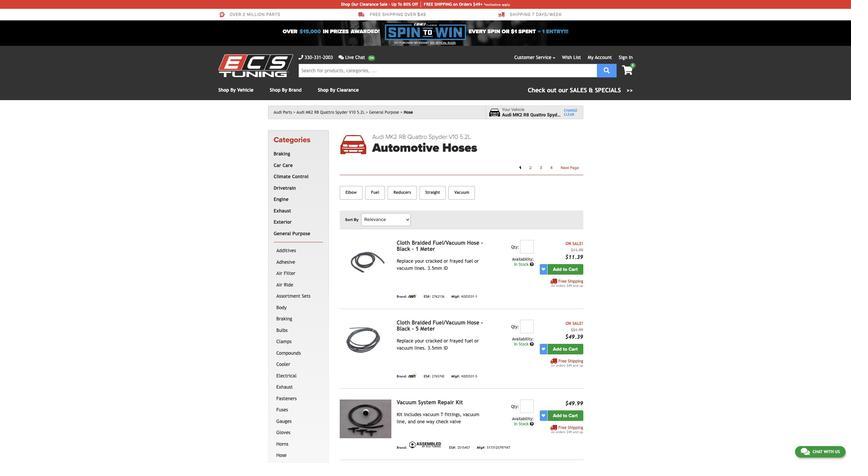 Task type: locate. For each thing, give the bounding box(es) containing it.
chat
[[355, 55, 365, 60], [813, 450, 823, 455]]

chat with us link
[[795, 446, 846, 458]]

1 vertical spatial cracked
[[426, 338, 442, 344]]

gloves link
[[275, 427, 322, 439]]

2 horizontal spatial v10
[[563, 112, 571, 118]]

2 replace your cracked or frayed fuel or vacuum lines. 3.5mm id from the top
[[397, 338, 479, 351]]

orders
[[556, 284, 565, 288], [556, 364, 565, 367], [556, 430, 565, 434]]

lines. down cloth braided fuel/vacuum hose - black - 5 meter 'link'
[[414, 345, 426, 351]]

rein - corporate logo image for 5
[[408, 374, 417, 378]]

2 frayed from the top
[[450, 338, 463, 344]]

spent
[[518, 28, 536, 35]]

sale! inside on sale! $51.99 $49.39
[[572, 321, 583, 326]]

sign
[[619, 55, 627, 60]]

comments image
[[338, 55, 344, 60], [801, 448, 810, 456]]

1 stock from the top
[[519, 262, 529, 267]]

0 horizontal spatial spyder
[[335, 110, 348, 115]]

orders down $49.99
[[556, 430, 565, 434]]

add to cart button down $49.39 at the right bottom of the page
[[547, 344, 583, 355]]

rules
[[448, 41, 456, 45]]

3 qty: from the top
[[511, 405, 519, 409]]

vacuum right straight at the top of the page
[[454, 190, 469, 195]]

1 free shipping on orders $49 and up from the top
[[551, 279, 583, 288]]

1 vertical spatial vacuum
[[397, 399, 416, 406]]

0 horizontal spatial r8
[[314, 110, 319, 115]]

3 up from the top
[[579, 430, 583, 434]]

80%
[[403, 2, 411, 7]]

over left $15,000
[[283, 28, 297, 35]]

and down includes
[[408, 419, 416, 425]]

up down $49.99
[[579, 430, 583, 434]]

2 sale! from the top
[[572, 321, 583, 326]]

1 vertical spatial your
[[415, 338, 424, 344]]

sale! for $49.39
[[572, 321, 583, 326]]

1 in stock from the top
[[514, 262, 530, 267]]

sale! for $11.39
[[572, 241, 583, 246]]

1 vertical spatial braking
[[276, 316, 292, 322]]

hose inside 'cloth braided fuel/vacuum hose - black - 1 meter'
[[467, 240, 479, 246]]

shop our clearance sale - up to 80% off link
[[341, 1, 421, 7]]

1 vertical spatial availability:
[[512, 337, 534, 342]]

1 vertical spatial exhaust
[[276, 385, 293, 390]]

0 vertical spatial 3.5mm
[[428, 266, 442, 271]]

availability: for $49.39
[[512, 337, 534, 342]]

1 cart from the top
[[569, 267, 578, 272]]

free shipping on orders $49 and up for $11.39
[[551, 279, 583, 288]]

1 vertical spatial chat
[[813, 450, 823, 455]]

your
[[502, 107, 510, 112]]

1 id from the top
[[444, 266, 448, 271]]

2 stock from the top
[[519, 342, 529, 347]]

0 horizontal spatial general
[[274, 231, 291, 236]]

1 braided from the top
[[412, 240, 431, 246]]

free down $49.99
[[558, 426, 567, 430]]

audi inside audi mk2 r8 quattro spyder v10 5.2l automotive hoses
[[372, 133, 384, 141]]

entry!!!
[[546, 28, 568, 35]]

0 vertical spatial purpose
[[385, 110, 399, 115]]

0 vertical spatial to
[[563, 267, 567, 272]]

2 free shipping on orders $49 and up from the top
[[551, 359, 583, 367]]

quattro for audi mk2 r8 quattro spyder v10 5.2l
[[320, 110, 334, 115]]

braided inside 'cloth braided fuel/vacuum hose - black - 1 meter'
[[412, 240, 431, 246]]

general purpose inside category navigation element
[[274, 231, 310, 236]]

sale! up $51.99
[[572, 321, 583, 326]]

0 vertical spatial question circle image
[[530, 342, 534, 346]]

0 vertical spatial braided
[[412, 240, 431, 246]]

n203531- right 2762136
[[461, 295, 475, 299]]

2 horizontal spatial spyder
[[547, 112, 561, 118]]

1 vertical spatial frayed
[[450, 338, 463, 344]]

by down the ecs tuning image
[[230, 87, 236, 93]]

1 cracked from the top
[[426, 258, 442, 264]]

cart for $11.39
[[569, 267, 578, 272]]

1 fuel/vacuum from the top
[[433, 240, 465, 246]]

fuel for cloth braided fuel/vacuum hose - black - 5 meter
[[465, 338, 473, 344]]

1 sale! from the top
[[572, 241, 583, 246]]

gauges
[[276, 419, 292, 424]]

mfg#: right 2765742
[[451, 375, 460, 379]]

up down $49.39 at the right bottom of the page
[[579, 364, 583, 367]]

frayed down cloth braided fuel/vacuum hose - black - 1 meter link
[[450, 258, 463, 264]]

1 vertical spatial 2
[[529, 165, 532, 170]]

3 orders from the top
[[556, 430, 565, 434]]

meter for 5
[[420, 326, 435, 332]]

shop for shop by brand
[[270, 87, 280, 93]]

0 vertical spatial cart
[[569, 267, 578, 272]]

shipping left 7
[[510, 12, 531, 17]]

1 meter from the top
[[420, 246, 435, 252]]

sale! up '$11.99'
[[572, 241, 583, 246]]

1 vertical spatial vehicle
[[511, 107, 524, 112]]

free
[[424, 2, 433, 7]]

2 3.5mm from the top
[[428, 345, 442, 351]]

fasteners
[[276, 396, 297, 401]]

rein - corporate logo image left 'es#: 2765742' at the bottom of the page
[[408, 374, 417, 378]]

comments image left chat with us
[[801, 448, 810, 456]]

1 vertical spatial add to wish list image
[[542, 414, 545, 418]]

cracked for 1
[[426, 258, 442, 264]]

air left filter
[[276, 271, 282, 276]]

2 inside paginated product list navigation navigation
[[529, 165, 532, 170]]

add to cart down $49.39 at the right bottom of the page
[[553, 346, 578, 352]]

change
[[564, 108, 577, 112]]

mk2 for audi mk2 r8 quattro spyder v10 5.2l automotive hoses
[[386, 133, 397, 141]]

2 id from the top
[[444, 345, 448, 351]]

adhesive link
[[275, 257, 322, 268]]

frayed for cloth braided fuel/vacuum hose - black - 1 meter
[[450, 258, 463, 264]]

rein - corporate logo image left es#: 2762136
[[408, 294, 417, 298]]

by up the audi mk2 r8 quattro spyder v10 5.2l link
[[330, 87, 335, 93]]

rein - corporate logo image
[[408, 294, 417, 298], [408, 374, 417, 378]]

add to wish list image
[[542, 348, 545, 351], [542, 414, 545, 418]]

live
[[345, 55, 354, 60]]

black
[[397, 246, 410, 252], [397, 326, 410, 332]]

exhaust down electrical
[[276, 385, 293, 390]]

2 add to cart button from the top
[[547, 344, 583, 355]]

2 horizontal spatial 5.2l
[[572, 112, 581, 118]]

1 lines. from the top
[[414, 266, 426, 271]]

cloth inside 'cloth braided fuel/vacuum hose - black - 1 meter'
[[397, 240, 410, 246]]

vehicle down the ecs tuning image
[[237, 87, 253, 93]]

over for over $15,000 in prizes
[[283, 28, 297, 35]]

1 vertical spatial rein - corporate logo image
[[408, 374, 417, 378]]

clearance up the audi mk2 r8 quattro spyder v10 5.2l link
[[337, 87, 359, 93]]

system
[[418, 399, 436, 406]]

add to cart button for $49.39
[[547, 344, 583, 355]]

0 vertical spatial cloth
[[397, 240, 410, 246]]

- for cloth braided fuel/vacuum hose - black - 1 meter
[[481, 240, 483, 246]]

2 vertical spatial orders
[[556, 430, 565, 434]]

kit inside kit includes vacuum t fittings, vacuum line, and one way check valve
[[397, 412, 403, 417]]

page
[[570, 165, 579, 170]]

compounds link
[[275, 348, 322, 359]]

meter for 1
[[420, 246, 435, 252]]

0 vertical spatial on
[[566, 241, 571, 246]]

air for air filter
[[276, 271, 282, 276]]

1 horizontal spatial kit
[[456, 399, 463, 406]]

2 n203531- from the top
[[461, 375, 475, 379]]

1 horizontal spatial purpose
[[385, 110, 399, 115]]

shipping
[[382, 12, 403, 17]]

by left brand
[[282, 87, 287, 93]]

and down $49.39 at the right bottom of the page
[[573, 364, 578, 367]]

3.5mm for 5
[[428, 345, 442, 351]]

5.2l inside audi mk2 r8 quattro spyder v10 5.2l automotive hoses
[[460, 133, 471, 141]]

2 brand: from the top
[[397, 375, 407, 379]]

fuel/vacuum for 1
[[433, 240, 465, 246]]

to for $11.39
[[563, 267, 567, 272]]

- inside 'shop our clearance sale - up to 80% off' link
[[389, 2, 390, 7]]

0 vertical spatial black
[[397, 246, 410, 252]]

es#: left 2515457
[[449, 446, 456, 450]]

braking up car care
[[274, 151, 290, 157]]

1 horizontal spatial general
[[369, 110, 383, 115]]

0 horizontal spatial 5.2l
[[357, 110, 365, 115]]

1 vertical spatial purpose
[[292, 231, 310, 236]]

0 vertical spatial your
[[415, 258, 424, 264]]

1 vertical spatial black
[[397, 326, 410, 332]]

v10 for audi mk2 r8 quattro spyder v10 5.2l
[[349, 110, 356, 115]]

exhaust for the bottom exhaust link
[[276, 385, 293, 390]]

v10 for audi mk2 r8 quattro spyder v10 5.2l automotive hoses
[[449, 133, 458, 141]]

replace your cracked or frayed fuel or vacuum lines. 3.5mm id down 'cloth braided fuel/vacuum hose - black - 1 meter' at the bottom
[[397, 258, 479, 271]]

shipping down $49.99
[[568, 426, 583, 430]]

no
[[395, 41, 399, 45]]

wish list
[[562, 55, 581, 60]]

2 air from the top
[[276, 282, 282, 288]]

$49 down $49.99
[[566, 430, 572, 434]]

0 vertical spatial fuel
[[465, 258, 473, 264]]

on for $11.39
[[566, 241, 571, 246]]

1 black from the top
[[397, 246, 410, 252]]

1 vertical spatial orders
[[556, 364, 565, 367]]

sale! inside the on sale! $11.99 $11.39
[[572, 241, 583, 246]]

shop
[[341, 2, 350, 7], [218, 87, 229, 93], [270, 87, 280, 93], [318, 87, 329, 93]]

up down $11.39
[[579, 284, 583, 288]]

Search text field
[[298, 64, 597, 77]]

0 horizontal spatial general purpose
[[274, 231, 310, 236]]

black inside cloth braided fuel/vacuum hose - black - 5 meter
[[397, 326, 410, 332]]

1 replace from the top
[[397, 258, 413, 264]]

add to cart button down $49.99
[[547, 411, 583, 421]]

2 add to cart from the top
[[553, 346, 578, 352]]

0 vertical spatial braking
[[274, 151, 290, 157]]

free shipping on orders $49 and up down $49.39 at the right bottom of the page
[[551, 359, 583, 367]]

1 vertical spatial 3.5mm
[[428, 345, 442, 351]]

1 vertical spatial general
[[274, 231, 291, 236]]

2 replace from the top
[[397, 338, 413, 344]]

question circle image
[[530, 342, 534, 346], [530, 422, 534, 426]]

2 add to wish list image from the top
[[542, 414, 545, 418]]

2 question circle image from the top
[[530, 422, 534, 426]]

1 qty: from the top
[[511, 245, 519, 250]]

availability: for $11.39
[[512, 257, 534, 262]]

2 vertical spatial stock
[[519, 422, 529, 427]]

2 on from the top
[[566, 321, 571, 326]]

r8 for audi mk2 r8 quattro spyder v10 5.2l automotive hoses
[[399, 133, 406, 141]]

0 vertical spatial frayed
[[450, 258, 463, 264]]

purpose inside general purpose link
[[292, 231, 310, 236]]

=
[[538, 28, 541, 35]]

on inside the on sale! $11.99 $11.39
[[566, 241, 571, 246]]

vacuum for vacuum system repair kit
[[397, 399, 416, 406]]

0 vertical spatial general purpose link
[[369, 110, 403, 115]]

1 vertical spatial 5
[[475, 375, 477, 379]]

fuses link
[[275, 405, 322, 416]]

1 vertical spatial braided
[[412, 320, 431, 326]]

braided inside cloth braided fuel/vacuum hose - black - 5 meter
[[412, 320, 431, 326]]

over left 'million'
[[230, 12, 241, 17]]

free down $11.39
[[558, 279, 567, 284]]

3 stock from the top
[[519, 422, 529, 427]]

cloth inside cloth braided fuel/vacuum hose - black - 5 meter
[[397, 320, 410, 326]]

quattro for audi mk2 r8 quattro spyder v10 5.2l automotive hoses
[[407, 133, 427, 141]]

2 up from the top
[[579, 364, 583, 367]]

shop by brand
[[270, 87, 302, 93]]

braking link up bulbs
[[275, 314, 322, 325]]

5.2l for audi mk2 r8 quattro spyder v10 5.2l automotive hoses
[[460, 133, 471, 141]]

1 vertical spatial lines.
[[414, 345, 426, 351]]

and inside kit includes vacuum t fittings, vacuum line, and one way check valve
[[408, 419, 416, 425]]

1 horizontal spatial spyder
[[429, 133, 447, 141]]

kit
[[456, 399, 463, 406], [397, 412, 403, 417]]

air for air ride
[[276, 282, 282, 288]]

see
[[430, 41, 435, 45]]

2 left 'million'
[[243, 12, 246, 17]]

cracked down cloth braided fuel/vacuum hose - black - 5 meter 'link'
[[426, 338, 442, 344]]

2 meter from the top
[[420, 326, 435, 332]]

v10 inside audi mk2 r8 quattro spyder v10 5.2l automotive hoses
[[449, 133, 458, 141]]

audi for audi mk2 r8 quattro spyder v10 5.2l automotive hoses
[[372, 133, 384, 141]]

1 horizontal spatial over
[[283, 28, 297, 35]]

orders for $49.39
[[556, 364, 565, 367]]

2 to from the top
[[563, 346, 567, 352]]

1 vertical spatial in stock
[[514, 342, 530, 347]]

climate control
[[274, 174, 308, 179]]

audi down your
[[502, 112, 512, 118]]

to down $49.99
[[563, 413, 567, 419]]

2 add from the top
[[553, 346, 562, 352]]

fuel/vacuum inside 'cloth braided fuel/vacuum hose - black - 1 meter'
[[433, 240, 465, 246]]

general purpose subcategories element
[[274, 242, 323, 463]]

cracked for 5
[[426, 338, 442, 344]]

cracked down cloth braided fuel/vacuum hose - black - 1 meter link
[[426, 258, 442, 264]]

2 black from the top
[[397, 326, 410, 332]]

1 vertical spatial air
[[276, 282, 282, 288]]

car
[[274, 163, 281, 168]]

spyder inside audi mk2 r8 quattro spyder v10 5.2l automotive hoses
[[429, 133, 447, 141]]

fuel for cloth braided fuel/vacuum hose - black - 1 meter
[[465, 258, 473, 264]]

free shipping on orders $49 and up down $11.39
[[551, 279, 583, 288]]

1
[[542, 28, 545, 35], [519, 165, 521, 170], [415, 246, 419, 252], [475, 295, 477, 299]]

0 vertical spatial in stock
[[514, 262, 530, 267]]

spyder for audi mk2 r8 quattro spyder v10 5.2l automotive hoses
[[429, 133, 447, 141]]

2 cart from the top
[[569, 346, 578, 352]]

braking
[[274, 151, 290, 157], [276, 316, 292, 322]]

- for cloth braided fuel/vacuum hose - black - 5 meter
[[481, 320, 483, 326]]

exhaust up exterior
[[274, 208, 291, 214]]

0 vertical spatial fuel/vacuum
[[433, 240, 465, 246]]

1 add to cart button from the top
[[547, 264, 583, 275]]

2 lines. from the top
[[414, 345, 426, 351]]

1 n203531- from the top
[[461, 295, 475, 299]]

1 vertical spatial mfg#:
[[451, 375, 460, 379]]

es#: 2762136
[[424, 295, 444, 299]]

es#: left 2762136
[[424, 295, 431, 299]]

2 orders from the top
[[556, 364, 565, 367]]

braking up bulbs
[[276, 316, 292, 322]]

0 vertical spatial replace your cracked or frayed fuel or vacuum lines. 3.5mm id
[[397, 258, 479, 271]]

mfg#: right 2515457
[[477, 446, 485, 450]]

2 cloth from the top
[[397, 320, 410, 326]]

mk2 inside audi mk2 r8 quattro spyder v10 5.2l automotive hoses
[[386, 133, 397, 141]]

0 vertical spatial lines.
[[414, 266, 426, 271]]

in for cloth braided fuel/vacuum hose - black - 1 meter
[[514, 262, 517, 267]]

add to cart for $11.39
[[553, 267, 578, 272]]

0 vertical spatial qty:
[[511, 245, 519, 250]]

2 fuel/vacuum from the top
[[433, 320, 465, 326]]

0 vertical spatial es#:
[[424, 295, 431, 299]]

2 fuel from the top
[[465, 338, 473, 344]]

exhaust link up exterior
[[272, 205, 322, 217]]

0 vertical spatial 5
[[415, 326, 419, 332]]

quattro down shop by clearance link
[[320, 110, 334, 115]]

0 vertical spatial general purpose
[[369, 110, 399, 115]]

0 vertical spatial mfg#:
[[451, 295, 460, 299]]

1 vertical spatial cloth
[[397, 320, 410, 326]]

1 up from the top
[[579, 284, 583, 288]]

bulbs
[[276, 328, 288, 333]]

1 air from the top
[[276, 271, 282, 276]]

1 vertical spatial qty:
[[511, 325, 519, 329]]

$1
[[511, 28, 517, 35]]

0 vertical spatial replace
[[397, 258, 413, 264]]

cart down $49.99
[[569, 413, 578, 419]]

no purchase necessary. see official rules .
[[395, 41, 456, 45]]

change clear
[[564, 108, 577, 117]]

sales
[[570, 87, 587, 94]]

3 add to cart button from the top
[[547, 411, 583, 421]]

shop for shop by clearance
[[318, 87, 329, 93]]

cart down $11.39
[[569, 267, 578, 272]]

frayed for cloth braided fuel/vacuum hose - black - 5 meter
[[450, 338, 463, 344]]

0 vertical spatial over
[[230, 12, 241, 17]]

spyder inside the "your vehicle audi mk2 r8 quattro spyder v10 5.2l"
[[547, 112, 561, 118]]

1 vertical spatial braking link
[[275, 314, 322, 325]]

1 horizontal spatial v10
[[449, 133, 458, 141]]

es#: for 5
[[424, 375, 431, 379]]

1 vertical spatial stock
[[519, 342, 529, 347]]

vehicle right your
[[511, 107, 524, 112]]

on
[[566, 241, 571, 246], [566, 321, 571, 326]]

1 vertical spatial fuel/vacuum
[[433, 320, 465, 326]]

comments image inside live chat link
[[338, 55, 344, 60]]

2 horizontal spatial quattro
[[530, 112, 546, 118]]

comments image inside chat with us link
[[801, 448, 810, 456]]

exhaust
[[274, 208, 291, 214], [276, 385, 293, 390]]

and down $11.39
[[573, 284, 578, 288]]

replace your cracked or frayed fuel or vacuum lines. 3.5mm id down cloth braided fuel/vacuum hose - black - 5 meter 'link'
[[397, 338, 479, 351]]

2 right 1 link
[[529, 165, 532, 170]]

lines. for 1
[[414, 266, 426, 271]]

id
[[444, 266, 448, 271], [444, 345, 448, 351]]

every spin or $1 spent = 1 entry!!!
[[469, 28, 568, 35]]

to down $11.39
[[563, 267, 567, 272]]

on
[[453, 2, 458, 7], [551, 284, 555, 288], [551, 364, 555, 367], [551, 430, 555, 434]]

0 vertical spatial kit
[[456, 399, 463, 406]]

add to cart down $11.39
[[553, 267, 578, 272]]

free
[[370, 12, 381, 17], [558, 279, 567, 284], [558, 359, 567, 364], [558, 426, 567, 430]]

5 inside cloth braided fuel/vacuum hose - black - 5 meter
[[415, 326, 419, 332]]

spyder down shop by clearance link
[[335, 110, 348, 115]]

2 vertical spatial cart
[[569, 413, 578, 419]]

sets
[[302, 294, 310, 299]]

brand: for 5
[[397, 375, 407, 379]]

2 vertical spatial add
[[553, 413, 562, 419]]

clearance right our
[[360, 2, 379, 7]]

sort by
[[345, 217, 359, 222]]

2 vertical spatial qty:
[[511, 405, 519, 409]]

1 add to cart from the top
[[553, 267, 578, 272]]

free down $49.39 at the right bottom of the page
[[558, 359, 567, 364]]

general inside category navigation element
[[274, 231, 291, 236]]

0 horizontal spatial chat
[[355, 55, 365, 60]]

5.2l for audi mk2 r8 quattro spyder v10 5.2l
[[357, 110, 365, 115]]

0 vertical spatial free shipping on orders $49 and up
[[551, 279, 583, 288]]

0 vertical spatial braking link
[[272, 149, 322, 160]]

mfg#: for 5
[[451, 375, 460, 379]]

1 to from the top
[[563, 267, 567, 272]]

1 vertical spatial brand:
[[397, 375, 407, 379]]

on for $49.39
[[566, 321, 571, 326]]

cracked
[[426, 258, 442, 264], [426, 338, 442, 344]]

in stock for $49.39
[[514, 342, 530, 347]]

vacuum system repair kit
[[397, 399, 463, 406]]

and down $49.99
[[573, 430, 578, 434]]

quattro up automotive
[[407, 133, 427, 141]]

mfg#: n203531-1
[[451, 295, 477, 299]]

on up '$11.99'
[[566, 241, 571, 246]]

purpose for general purpose link to the bottom
[[292, 231, 310, 236]]

- for shop our clearance sale - up to 80% off
[[389, 2, 390, 7]]

fasteners link
[[275, 393, 322, 405]]

comments image left live
[[338, 55, 344, 60]]

-
[[389, 2, 390, 7], [481, 240, 483, 246], [412, 246, 414, 252], [481, 320, 483, 326], [412, 326, 414, 332]]

None number field
[[520, 240, 534, 254], [520, 320, 534, 334], [520, 400, 534, 413], [520, 240, 534, 254], [520, 320, 534, 334], [520, 400, 534, 413]]

2 braided from the top
[[412, 320, 431, 326]]

$49.39
[[565, 334, 583, 340]]

1 orders from the top
[[556, 284, 565, 288]]

replace for cloth braided fuel/vacuum hose - black - 1 meter
[[397, 258, 413, 264]]

1 vertical spatial exhaust link
[[275, 382, 322, 393]]

add to cart down $49.99
[[553, 413, 578, 419]]

black inside 'cloth braided fuel/vacuum hose - black - 1 meter'
[[397, 246, 410, 252]]

1 add from the top
[[553, 267, 562, 272]]

kit right repair
[[456, 399, 463, 406]]

1 your from the top
[[415, 258, 424, 264]]

2 vertical spatial add to cart
[[553, 413, 578, 419]]

1 question circle image from the top
[[530, 342, 534, 346]]

specials
[[595, 87, 621, 94]]

2 your from the top
[[415, 338, 424, 344]]

1 on from the top
[[566, 241, 571, 246]]

1 cloth from the top
[[397, 240, 410, 246]]

fuel down cloth braided fuel/vacuum hose - black - 1 meter link
[[465, 258, 473, 264]]

2 vertical spatial in stock
[[514, 422, 530, 427]]

$49
[[418, 12, 426, 17], [566, 284, 572, 288], [566, 364, 572, 367], [566, 430, 572, 434]]

to down $49.39 at the right bottom of the page
[[563, 346, 567, 352]]

n203531- right 2765742
[[461, 375, 475, 379]]

spyder left clear
[[547, 112, 561, 118]]

2 cracked from the top
[[426, 338, 442, 344]]

3 availability: from the top
[[512, 417, 534, 422]]

frayed
[[450, 258, 463, 264], [450, 338, 463, 344]]

braking link up care
[[272, 149, 322, 160]]

us
[[835, 450, 840, 455]]

0 vertical spatial exhaust
[[274, 208, 291, 214]]

audi left parts
[[274, 110, 282, 115]]

1 fuel from the top
[[465, 258, 473, 264]]

1 horizontal spatial 2
[[529, 165, 532, 170]]

clamps
[[276, 339, 292, 345]]

by right sort
[[354, 217, 359, 222]]

1 replace your cracked or frayed fuel or vacuum lines. 3.5mm id from the top
[[397, 258, 479, 271]]

chat left with
[[813, 450, 823, 455]]

&
[[589, 87, 593, 94]]

on up $51.99
[[566, 321, 571, 326]]

quattro inside audi mk2 r8 quattro spyder v10 5.2l automotive hoses
[[407, 133, 427, 141]]

and
[[573, 284, 578, 288], [573, 364, 578, 367], [408, 419, 416, 425], [573, 430, 578, 434]]

braking inside general purpose subcategories element
[[276, 316, 292, 322]]

1 brand: from the top
[[397, 295, 407, 299]]

2 qty: from the top
[[511, 325, 519, 329]]

add to cart button down $11.39
[[547, 264, 583, 275]]

lines. down 'cloth braided fuel/vacuum hose - black - 1 meter' at the bottom
[[414, 266, 426, 271]]

your down cloth braided fuel/vacuum hose - black - 1 meter link
[[415, 258, 424, 264]]

1 horizontal spatial r8
[[399, 133, 406, 141]]

7
[[532, 12, 535, 17]]

1 availability: from the top
[[512, 257, 534, 262]]

comments image for live
[[338, 55, 344, 60]]

3.5mm down cloth braided fuel/vacuum hose - black - 5 meter 'link'
[[428, 345, 442, 351]]

2 vertical spatial add to cart button
[[547, 411, 583, 421]]

in stock for $11.39
[[514, 262, 530, 267]]

black for cloth braided fuel/vacuum hose - black - 1 meter
[[397, 246, 410, 252]]

2 availability: from the top
[[512, 337, 534, 342]]

orders down $11.39
[[556, 284, 565, 288]]

1 vertical spatial to
[[563, 346, 567, 352]]

r8 inside audi mk2 r8 quattro spyder v10 5.2l automotive hoses
[[399, 133, 406, 141]]

replace for cloth braided fuel/vacuum hose - black - 5 meter
[[397, 338, 413, 344]]

chat right live
[[355, 55, 365, 60]]

braided for 1
[[412, 240, 431, 246]]

stock for $11.39
[[519, 262, 529, 267]]

fuel down cloth braided fuel/vacuum hose - black - 5 meter 'link'
[[465, 338, 473, 344]]

your for 1
[[415, 258, 424, 264]]

fuel/vacuum inside cloth braided fuel/vacuum hose - black - 5 meter
[[433, 320, 465, 326]]

additives link
[[275, 245, 322, 257]]

1 frayed from the top
[[450, 258, 463, 264]]

to for $49.39
[[563, 346, 567, 352]]

1 add to wish list image from the top
[[542, 348, 545, 351]]

orders down $49.39 at the right bottom of the page
[[556, 364, 565, 367]]

0 vertical spatial cracked
[[426, 258, 442, 264]]

brand: left es#: 2762136
[[397, 295, 407, 299]]

1 vertical spatial replace your cracked or frayed fuel or vacuum lines. 3.5mm id
[[397, 338, 479, 351]]

1 rein - corporate logo image from the top
[[408, 294, 417, 298]]

air left the ride
[[276, 282, 282, 288]]

spyder up hoses
[[429, 133, 447, 141]]

id for 5
[[444, 345, 448, 351]]

3 brand: from the top
[[397, 446, 407, 450]]

necessary.
[[414, 41, 429, 45]]

brand: left 'es#: 2765742' at the bottom of the page
[[397, 375, 407, 379]]

$11.39
[[565, 254, 583, 260]]

5
[[415, 326, 419, 332], [475, 375, 477, 379]]

hose inside cloth braided fuel/vacuum hose - black - 5 meter
[[467, 320, 479, 326]]

frayed down cloth braided fuel/vacuum hose - black - 5 meter 'link'
[[450, 338, 463, 344]]

meter inside cloth braided fuel/vacuum hose - black - 5 meter
[[420, 326, 435, 332]]

0 horizontal spatial purpose
[[292, 231, 310, 236]]

3 add from the top
[[553, 413, 562, 419]]

$49 down $49.39 at the right bottom of the page
[[566, 364, 572, 367]]

3 free shipping on orders $49 and up from the top
[[551, 426, 583, 434]]

by for brand
[[282, 87, 287, 93]]

free shipping on orders $49 and up down $49.99
[[551, 426, 583, 434]]

replace your cracked or frayed fuel or vacuum lines. 3.5mm id for 1
[[397, 258, 479, 271]]

in
[[323, 28, 329, 35]]

assembled by ecs - corporate logo image
[[408, 441, 442, 449]]

vacuum up includes
[[397, 399, 416, 406]]

in for cloth braided fuel/vacuum hose - black - 5 meter
[[514, 342, 517, 347]]

by for vehicle
[[230, 87, 236, 93]]

id down cloth braided fuel/vacuum hose - black - 5 meter 'link'
[[444, 345, 448, 351]]

includes
[[404, 412, 421, 417]]

0 vertical spatial add to wish list image
[[542, 348, 545, 351]]

exhaust link up fasteners
[[275, 382, 322, 393]]

1 vertical spatial meter
[[420, 326, 435, 332]]

climate control link
[[272, 171, 322, 183]]

2 vertical spatial availability:
[[512, 417, 534, 422]]

fuel/vacuum for 5
[[433, 320, 465, 326]]

your down cloth braided fuel/vacuum hose - black - 5 meter 'link'
[[415, 338, 424, 344]]

2 in stock from the top
[[514, 342, 530, 347]]

on inside on sale! $51.99 $49.39
[[566, 321, 571, 326]]

1 vertical spatial on
[[566, 321, 571, 326]]

cloth braided fuel/vacuum hose - black - 5 meter link
[[397, 320, 483, 332]]

1 inside paginated product list navigation navigation
[[519, 165, 521, 170]]

car care link
[[272, 160, 322, 171]]

hose
[[404, 110, 413, 115], [467, 240, 479, 246], [467, 320, 479, 326], [276, 453, 287, 458]]

electrical
[[276, 373, 297, 379]]

2 rein - corporate logo image from the top
[[408, 374, 417, 378]]

1 3.5mm from the top
[[428, 266, 442, 271]]

repair
[[438, 399, 454, 406]]

add to wish list image
[[542, 268, 545, 271]]

brand: left assembled by ecs - corporate logo
[[397, 446, 407, 450]]

shop by vehicle
[[218, 87, 253, 93]]

2 horizontal spatial mk2
[[513, 112, 522, 118]]

rein - corporate logo image for 1
[[408, 294, 417, 298]]

meter inside 'cloth braided fuel/vacuum hose - black - 1 meter'
[[420, 246, 435, 252]]

0 horizontal spatial over
[[230, 12, 241, 17]]

exhaust inside general purpose subcategories element
[[276, 385, 293, 390]]

0 horizontal spatial 2
[[243, 12, 246, 17]]



Task type: vqa. For each thing, say whether or not it's contained in the screenshot.
topmost 40%
no



Task type: describe. For each thing, give the bounding box(es) containing it.
clear
[[564, 112, 574, 117]]

hose inside hose link
[[276, 453, 287, 458]]

drivetrain link
[[272, 183, 322, 194]]

up for $49.39
[[579, 364, 583, 367]]

es#2515457 - 51731257971kt -  vacuum system repair kit - kit includes vacuum t fittings, vacuum line, and one way check valve - assembled by ecs - audi volkswagen image
[[340, 400, 391, 438]]

ship
[[434, 2, 443, 7]]

cart for $49.39
[[569, 346, 578, 352]]

0 horizontal spatial vehicle
[[237, 87, 253, 93]]

cloth for cloth braided fuel/vacuum hose - black - 5 meter
[[397, 320, 410, 326]]

$49.99
[[565, 400, 583, 407]]

car care
[[274, 163, 293, 168]]

clearance for by
[[337, 87, 359, 93]]

shipping down $11.39
[[568, 279, 583, 284]]

51731257971kt
[[487, 446, 510, 450]]

braking for braking link to the top
[[274, 151, 290, 157]]

3 add to cart from the top
[[553, 413, 578, 419]]

air ride link
[[275, 280, 322, 291]]

in for vacuum system repair kit
[[514, 422, 517, 427]]

$49+
[[473, 2, 483, 7]]

.
[[456, 41, 456, 45]]

audi for audi parts
[[274, 110, 282, 115]]

qty: for cloth braided fuel/vacuum hose - black - 1 meter
[[511, 245, 519, 250]]

cloth braided fuel/vacuum hose - black - 1 meter
[[397, 240, 483, 252]]

2003
[[323, 55, 333, 60]]

2515457
[[457, 446, 470, 450]]

shopping cart image
[[622, 66, 633, 75]]

audi mk2 r8 quattro spyder v10 5.2l automotive hoses
[[372, 133, 477, 155]]

comments image for chat
[[801, 448, 810, 456]]

compounds
[[276, 351, 301, 356]]

4
[[550, 165, 553, 170]]

1 vertical spatial general purpose link
[[272, 228, 322, 240]]

mfg#: 51731257971kt
[[477, 446, 510, 450]]

additives
[[276, 248, 296, 254]]

sales & specials
[[570, 87, 621, 94]]

add to cart button for $11.39
[[547, 264, 583, 275]]

one
[[417, 419, 425, 425]]

3.5mm for 1
[[428, 266, 442, 271]]

free down shop our clearance sale - up to 80% off
[[370, 12, 381, 17]]

braking for bottommost braking link
[[276, 316, 292, 322]]

wish
[[562, 55, 572, 60]]

up for $11.39
[[579, 284, 583, 288]]

question circle image for $49.99
[[530, 422, 534, 426]]

apply
[[502, 3, 510, 6]]

n203531- for cloth braided fuel/vacuum hose - black - 5 meter
[[461, 375, 475, 379]]

up
[[391, 2, 397, 7]]

check
[[436, 419, 448, 425]]

$49 right over at the top left of page
[[418, 12, 426, 17]]

330-331-2003
[[305, 55, 333, 60]]

official
[[436, 41, 447, 45]]

by for clearance
[[330, 87, 335, 93]]

cloth braided fuel/vacuum hose - black - 1 meter link
[[397, 240, 483, 252]]

0 vertical spatial 2
[[243, 12, 246, 17]]

r8 inside the "your vehicle audi mk2 r8 quattro spyder v10 5.2l"
[[523, 112, 529, 118]]

audi for audi mk2 r8 quattro spyder v10 5.2l
[[297, 110, 304, 115]]

shipping down $49.39 at the right bottom of the page
[[568, 359, 583, 364]]

parts
[[283, 110, 292, 115]]

orders for $11.39
[[556, 284, 565, 288]]

next page
[[561, 165, 579, 170]]

mfg#: n203531-5
[[451, 375, 477, 379]]

over 2 million parts link
[[218, 12, 280, 18]]

black for cloth braided fuel/vacuum hose - black - 5 meter
[[397, 326, 410, 332]]

customer service
[[514, 55, 551, 60]]

live chat link
[[338, 54, 375, 61]]

mk2 inside the "your vehicle audi mk2 r8 quattro spyder v10 5.2l"
[[513, 112, 522, 118]]

live chat
[[345, 55, 365, 60]]

over $15,000 in prizes
[[283, 28, 349, 35]]

v10 inside the "your vehicle audi mk2 r8 quattro spyder v10 5.2l"
[[563, 112, 571, 118]]

ecs tuning image
[[218, 54, 293, 77]]

shop by clearance
[[318, 87, 359, 93]]

quattro inside the "your vehicle audi mk2 r8 quattro spyder v10 5.2l"
[[530, 112, 546, 118]]

1 horizontal spatial 5
[[475, 375, 477, 379]]

replace your cracked or frayed fuel or vacuum lines. 3.5mm id for 5
[[397, 338, 479, 351]]

r8 for audi mk2 r8 quattro spyder v10 5.2l
[[314, 110, 319, 115]]

braided for 5
[[412, 320, 431, 326]]

5.2l inside the "your vehicle audi mk2 r8 quattro spyder v10 5.2l"
[[572, 112, 581, 118]]

*exclusions
[[484, 3, 501, 6]]

million
[[247, 12, 265, 17]]

$49 down $11.39
[[566, 284, 572, 288]]

fuel link
[[365, 186, 385, 200]]

drivetrain
[[274, 185, 296, 191]]

shop for shop by vehicle
[[218, 87, 229, 93]]

free shipping over $49 link
[[358, 12, 426, 18]]

1 link
[[515, 163, 525, 172]]

shop our clearance sale - up to 80% off
[[341, 2, 418, 7]]

on sale! $11.99 $11.39
[[565, 241, 583, 260]]

1 horizontal spatial general purpose link
[[369, 110, 403, 115]]

add to cart for $49.39
[[553, 346, 578, 352]]

control
[[292, 174, 308, 179]]

air filter link
[[275, 268, 322, 280]]

n203531- for cloth braided fuel/vacuum hose - black - 1 meter
[[461, 295, 475, 299]]

$51.99
[[571, 328, 583, 332]]

ride
[[284, 282, 293, 288]]

shop by vehicle link
[[218, 87, 253, 93]]

lines. for 5
[[414, 345, 426, 351]]

prizes
[[330, 28, 349, 35]]

clearance for our
[[360, 2, 379, 7]]

over for over 2 million parts
[[230, 12, 241, 17]]

qty: for cloth braided fuel/vacuum hose - black - 5 meter
[[511, 325, 519, 329]]

es#2762136 - n203531-1 -  cloth braided fuel/vacuum hose - black - 1 meter - replace your cracked or frayed fuel or vacuum lines. 3.5mm id - rein - audi bmw volkswagen mercedes benz mini porsche image
[[340, 240, 391, 279]]

air ride
[[276, 282, 293, 288]]

sign in link
[[619, 55, 633, 60]]

list
[[573, 55, 581, 60]]

cloth braided fuel/vacuum hose - black - 5 meter
[[397, 320, 483, 332]]

2 vertical spatial mfg#:
[[477, 446, 485, 450]]

id for 1
[[444, 266, 448, 271]]

brand
[[289, 87, 302, 93]]

3 in stock from the top
[[514, 422, 530, 427]]

bulbs link
[[275, 325, 322, 336]]

2 vertical spatial es#:
[[449, 446, 456, 450]]

audi parts
[[274, 110, 292, 115]]

audi mk2 r8 quattro spyder v10 5.2l link
[[297, 110, 368, 115]]

body
[[276, 305, 287, 310]]

3 to from the top
[[563, 413, 567, 419]]

purpose for rightmost general purpose link
[[385, 110, 399, 115]]

es#2765742 - n203531-5 -  cloth braided fuel/vacuum hose - black - 5 meter - replace your cracked or frayed fuel or vacuum lines. 3.5mm id - rein - audi bmw volkswagen mercedes benz mini porsche image
[[340, 320, 391, 359]]

every
[[469, 28, 486, 35]]

horns link
[[275, 439, 322, 450]]

1 inside 'cloth braided fuel/vacuum hose - black - 1 meter'
[[415, 246, 419, 252]]

question circle image
[[530, 263, 534, 267]]

3 link
[[536, 163, 546, 172]]

330-331-2003 link
[[298, 54, 333, 61]]

ecs tuning 'spin to win' contest logo image
[[385, 23, 466, 40]]

cloth for cloth braided fuel/vacuum hose - black - 1 meter
[[397, 240, 410, 246]]

shop for shop our clearance sale - up to 80% off
[[341, 2, 350, 7]]

add for $49.39
[[553, 346, 562, 352]]

category navigation element
[[268, 130, 329, 463]]

paginated product list navigation navigation
[[372, 163, 583, 172]]

1 horizontal spatial chat
[[813, 450, 823, 455]]

0 vertical spatial chat
[[355, 55, 365, 60]]

add for $11.39
[[553, 267, 562, 272]]

sales & specials link
[[528, 86, 633, 95]]

valve
[[450, 419, 461, 425]]

assortment sets
[[276, 294, 310, 299]]

es#: for 1
[[424, 295, 431, 299]]

care
[[283, 163, 293, 168]]

brand: for 1
[[397, 295, 407, 299]]

audi inside the "your vehicle audi mk2 r8 quattro spyder v10 5.2l"
[[502, 112, 512, 118]]

shipping 7 days/week link
[[498, 12, 562, 18]]

purchase
[[399, 41, 413, 45]]

phone image
[[298, 55, 303, 60]]

fuel
[[371, 190, 379, 195]]

3 cart from the top
[[569, 413, 578, 419]]

search image
[[604, 67, 610, 73]]

horns
[[276, 442, 288, 447]]

0 vertical spatial general
[[369, 110, 383, 115]]

4 link
[[546, 163, 557, 172]]

parts
[[266, 12, 280, 17]]

chat with us
[[813, 450, 840, 455]]

customer
[[514, 55, 535, 60]]

spin
[[488, 28, 500, 35]]

vehicle inside the "your vehicle audi mk2 r8 quattro spyder v10 5.2l"
[[511, 107, 524, 112]]

stock for $49.39
[[519, 342, 529, 347]]

free shipping on orders $49 and up for $49.39
[[551, 359, 583, 367]]

your for 5
[[415, 338, 424, 344]]

vacuum for vacuum
[[454, 190, 469, 195]]

mfg#: for 1
[[451, 295, 460, 299]]

330-
[[305, 55, 314, 60]]

audi parts link
[[274, 110, 295, 115]]

ping
[[443, 2, 452, 7]]

assortment
[[276, 294, 300, 299]]

0
[[632, 64, 634, 67]]

$15,000
[[300, 28, 321, 35]]

exhaust for the topmost exhaust link
[[274, 208, 291, 214]]

0 vertical spatial exhaust link
[[272, 205, 322, 217]]

qty: for vacuum system repair kit
[[511, 405, 519, 409]]

over 2 million parts
[[230, 12, 280, 17]]

question circle image for on sale!
[[530, 342, 534, 346]]

331-
[[314, 55, 323, 60]]

t
[[441, 412, 443, 417]]



